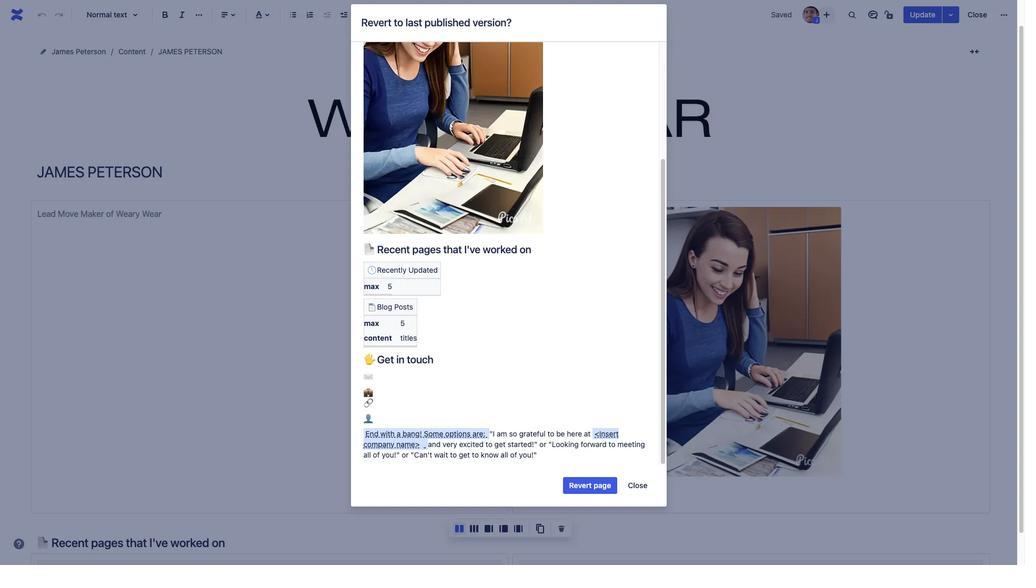 Task type: locate. For each thing, give the bounding box(es) containing it.
that
[[444, 243, 462, 255], [126, 535, 147, 550]]

of down company
[[373, 450, 380, 459]]

remove image
[[556, 522, 568, 535]]

pages inside main content area, start typing to enter text. text box
[[91, 535, 123, 550]]

1 vertical spatial 📄 recent pages that i've worked on
[[37, 535, 225, 550]]

1 vertical spatial or
[[402, 450, 409, 459]]

all
[[364, 450, 371, 459], [501, 450, 509, 459]]

to down the excited at the left of the page
[[472, 450, 479, 459]]

max up blog
[[364, 282, 379, 291]]

you!" down company
[[382, 450, 400, 459]]

2 you!" from the left
[[519, 450, 537, 459]]

0 horizontal spatial you!"
[[382, 450, 400, 459]]

or down "grateful"
[[540, 440, 547, 449]]

to left be
[[548, 429, 555, 438]]

📄 recent pages that i've worked on inside "dialog"
[[364, 243, 532, 255]]

0 horizontal spatial of
[[106, 209, 114, 219]]

james peterson link
[[52, 45, 106, 58]]

dialog containing revert to last published version?
[[351, 0, 667, 507]]

revert left add image, video, or file
[[362, 16, 392, 28]]

update button
[[904, 6, 943, 23]]

two columns image
[[453, 522, 466, 535]]

5 up "titles"
[[401, 319, 405, 328]]

three columns with sidebars image
[[512, 522, 525, 535]]

all right the know
[[501, 450, 509, 459]]

1 max from the top
[[364, 282, 379, 291]]

2 all from the left
[[501, 450, 509, 459]]

three columns image
[[468, 522, 481, 535]]

lead
[[37, 209, 56, 219]]

titles
[[401, 333, 417, 342]]

revert page
[[570, 481, 612, 490]]

1 horizontal spatial close button
[[962, 6, 994, 23]]

close button
[[962, 6, 994, 23], [622, 477, 654, 494]]

✉️
[[364, 372, 373, 381]]

0 horizontal spatial i've
[[150, 535, 168, 550]]

max
[[364, 282, 379, 291], [364, 319, 379, 328]]

excited
[[460, 440, 484, 449]]

add image, video, or file image
[[397, 8, 410, 21]]

1 horizontal spatial 📄 recent pages that i've worked on
[[364, 243, 532, 255]]

1 vertical spatial pages
[[91, 535, 123, 550]]

get down the excited at the left of the page
[[459, 450, 470, 459]]

"can't
[[411, 450, 433, 459]]

grateful
[[520, 429, 546, 438]]

0 vertical spatial on
[[520, 243, 532, 255]]

weary
[[116, 209, 140, 219]]

revert left page
[[570, 481, 592, 490]]

1 horizontal spatial all
[[501, 450, 509, 459]]

bold ⌘b image
[[159, 8, 172, 21]]

recently
[[377, 265, 407, 274]]

0 horizontal spatial recent
[[51, 535, 89, 550]]

peterson
[[184, 47, 223, 56]]

0 horizontal spatial 5
[[388, 282, 392, 291]]

revert
[[362, 16, 392, 28], [570, 481, 592, 490]]

blog
[[377, 302, 393, 311]]

meeting
[[618, 440, 646, 449]]

0 horizontal spatial 📄 recent pages that i've worked on
[[37, 535, 225, 550]]

right sidebar image
[[483, 522, 496, 535]]

1 vertical spatial close
[[628, 481, 648, 490]]

link image
[[380, 8, 393, 21]]

1 horizontal spatial 📄
[[364, 243, 375, 255]]

very
[[443, 440, 458, 449]]

0 horizontal spatial that
[[126, 535, 147, 550]]

📄
[[364, 243, 375, 255], [37, 535, 49, 550]]

0 vertical spatial that
[[444, 243, 462, 255]]

recent
[[378, 243, 410, 255], [51, 535, 89, 550]]

touch
[[407, 353, 434, 365]]

0 horizontal spatial revert
[[362, 16, 392, 28]]

1 horizontal spatial that
[[444, 243, 462, 255]]

1 horizontal spatial close
[[968, 10, 988, 19]]

bullet list ⌘⇧8 image
[[287, 8, 300, 21]]

worked
[[483, 243, 518, 255], [171, 535, 209, 550]]

and very excited to get started!" or "looking forward to meeting all of you!" or "can't wait to get to know all of you!"
[[364, 440, 646, 459]]

0 vertical spatial close
[[968, 10, 988, 19]]

end
[[366, 429, 379, 438]]

undo ⌘z image
[[36, 8, 48, 21]]

to
[[394, 16, 404, 28], [548, 429, 555, 438], [486, 440, 493, 449], [609, 440, 616, 449], [450, 450, 457, 459], [472, 450, 479, 459]]

0 horizontal spatial or
[[402, 450, 409, 459]]

0 vertical spatial recent
[[378, 243, 410, 255]]

1 horizontal spatial i've
[[465, 243, 481, 255]]

0 horizontal spatial all
[[364, 450, 371, 459]]

of
[[106, 209, 114, 219], [373, 450, 380, 459], [511, 450, 517, 459]]

confluence image
[[8, 6, 25, 23]]

to right link image
[[394, 16, 404, 28]]

wear
[[142, 209, 162, 219]]

0 vertical spatial max
[[364, 282, 379, 291]]

0 horizontal spatial close button
[[622, 477, 654, 494]]

close right page
[[628, 481, 648, 490]]

of down started!"
[[511, 450, 517, 459]]

or
[[540, 440, 547, 449], [402, 450, 409, 459]]

close for close button to the top
[[968, 10, 988, 19]]

close inside "dialog"
[[628, 481, 648, 490]]

📄 recent pages that i've worked on inside main content area, start typing to enter text. text box
[[37, 535, 225, 550]]

1 horizontal spatial pages
[[413, 243, 441, 255]]

of right maker
[[106, 209, 114, 219]]

0 vertical spatial revert
[[362, 16, 392, 28]]

0 vertical spatial pages
[[413, 243, 441, 255]]

🖐
[[364, 353, 375, 365]]

1 you!" from the left
[[382, 450, 400, 459]]

1 horizontal spatial get
[[495, 440, 506, 449]]

revert inside button
[[570, 481, 592, 490]]

close right adjust update settings icon at the right
[[968, 10, 988, 19]]

at
[[584, 429, 591, 438]]

bang!
[[403, 429, 422, 438]]

1 vertical spatial 5
[[401, 319, 405, 328]]

you!"
[[382, 450, 400, 459], [519, 450, 537, 459]]

1 horizontal spatial you!"
[[519, 450, 537, 459]]

copy image
[[534, 522, 547, 535]]

5 down recently
[[388, 282, 392, 291]]

james peterson
[[158, 47, 223, 56]]

recently updated
[[377, 265, 438, 274]]

confluence image
[[8, 6, 25, 23]]

1 vertical spatial get
[[459, 450, 470, 459]]

revert to last published version?
[[362, 16, 512, 28]]

5
[[388, 282, 392, 291], [401, 319, 405, 328]]

1 vertical spatial recent
[[51, 535, 89, 550]]

0 vertical spatial get
[[495, 440, 506, 449]]

on inside text box
[[212, 535, 225, 550]]

options
[[446, 429, 471, 438]]

here
[[567, 429, 583, 438]]

get down am
[[495, 440, 506, 449]]

0 horizontal spatial on
[[212, 535, 225, 550]]

or down 'name>'
[[402, 450, 409, 459]]

redo ⌘⇧z image
[[53, 8, 65, 21]]

📄 recent pages that i've worked on
[[364, 243, 532, 255], [37, 535, 225, 550]]

adjust update settings image
[[945, 8, 958, 21]]

version?
[[473, 16, 512, 28]]

0 vertical spatial or
[[540, 440, 547, 449]]

0 vertical spatial worked
[[483, 243, 518, 255]]

max up "content"
[[364, 319, 379, 328]]

0 vertical spatial 📄 recent pages that i've worked on
[[364, 243, 532, 255]]

close for the bottom close button
[[628, 481, 648, 490]]

0 horizontal spatial worked
[[171, 535, 209, 550]]

1 horizontal spatial worked
[[483, 243, 518, 255]]

content
[[119, 47, 146, 56]]

1 vertical spatial max
[[364, 319, 379, 328]]

emoji image
[[431, 8, 443, 21]]

0 vertical spatial i've
[[465, 243, 481, 255]]

1 vertical spatial i've
[[150, 535, 168, 550]]

mention image
[[414, 8, 427, 21]]

0 horizontal spatial pages
[[91, 535, 123, 550]]

i've
[[465, 243, 481, 255], [150, 535, 168, 550]]

get
[[495, 440, 506, 449], [459, 450, 470, 459]]

i've inside "dialog"
[[465, 243, 481, 255]]

am
[[497, 429, 508, 438]]

👤
[[364, 414, 373, 423]]

1 vertical spatial 📄
[[37, 535, 49, 550]]

0 vertical spatial 5
[[388, 282, 392, 291]]

on
[[520, 243, 532, 255], [212, 535, 225, 550]]

some
[[424, 429, 444, 438]]

all down company
[[364, 450, 371, 459]]

1 vertical spatial on
[[212, 535, 225, 550]]

dialog
[[351, 0, 667, 507]]

started!"
[[508, 440, 538, 449]]

0 horizontal spatial close
[[628, 481, 648, 490]]

🔗
[[364, 399, 373, 408]]

1 vertical spatial worked
[[171, 535, 209, 550]]

1 horizontal spatial revert
[[570, 481, 592, 490]]

pages
[[413, 243, 441, 255], [91, 535, 123, 550]]

to down very
[[450, 450, 457, 459]]

1 horizontal spatial or
[[540, 440, 547, 449]]

company
[[364, 440, 395, 449]]

saved
[[772, 10, 793, 19]]

revert page button
[[563, 477, 618, 494]]

1 horizontal spatial recent
[[378, 243, 410, 255]]

close
[[968, 10, 988, 19], [628, 481, 648, 490]]

you!" down started!"
[[519, 450, 537, 459]]

1 vertical spatial revert
[[570, 481, 592, 490]]

0 horizontal spatial 📄
[[37, 535, 49, 550]]

1 horizontal spatial on
[[520, 243, 532, 255]]

end with a bang! some options are: "i am so grateful to be here at
[[366, 429, 593, 438]]

action item image
[[363, 8, 376, 21]]

close button right adjust update settings icon at the right
[[962, 6, 994, 23]]

0 vertical spatial close button
[[962, 6, 994, 23]]

1 vertical spatial that
[[126, 535, 147, 550]]

that inside main content area, start typing to enter text. text box
[[126, 535, 147, 550]]

close button right page
[[622, 477, 654, 494]]



Task type: vqa. For each thing, say whether or not it's contained in the screenshot.
1st 'Group' from the bottom
no



Task type: describe. For each thing, give the bounding box(es) containing it.
"i
[[490, 429, 495, 438]]

Give this page a title text field
[[37, 163, 985, 181]]

"looking
[[549, 440, 579, 449]]

be
[[557, 429, 565, 438]]

name>
[[397, 440, 420, 449]]

so
[[509, 429, 518, 438]]

italic ⌘i image
[[176, 8, 189, 21]]

layouts image
[[464, 8, 477, 21]]

in
[[397, 353, 405, 365]]

<insert
[[595, 429, 619, 438]]

know
[[481, 450, 499, 459]]

james
[[52, 47, 74, 56]]

indent tab image
[[338, 8, 350, 21]]

james peterson
[[52, 47, 106, 56]]

to down <insert at the bottom right
[[609, 440, 616, 449]]

maker
[[81, 209, 104, 219]]

worked inside main content area, start typing to enter text. text box
[[171, 535, 209, 550]]

content
[[364, 333, 392, 342]]

recent inside "dialog"
[[378, 243, 410, 255]]

james
[[158, 47, 182, 56]]

🖐 get in touch
[[364, 353, 434, 365]]

1 all from the left
[[364, 450, 371, 459]]

revert for revert page
[[570, 481, 592, 490]]

james peterson image
[[803, 6, 820, 23]]

0 vertical spatial 📄
[[364, 243, 375, 255]]

page
[[594, 481, 612, 490]]

forward
[[581, 440, 607, 449]]

recent inside main content area, start typing to enter text. text box
[[51, 535, 89, 550]]

make page fixed-width image
[[969, 45, 982, 58]]

2 max from the top
[[364, 319, 379, 328]]

on inside "dialog"
[[520, 243, 532, 255]]

get
[[378, 353, 394, 365]]

Main content area, start typing to enter text. text field
[[31, 200, 991, 565]]

james peterson link
[[158, 45, 223, 58]]

of inside main content area, start typing to enter text. text box
[[106, 209, 114, 219]]

that inside "dialog"
[[444, 243, 462, 255]]

move
[[58, 209, 79, 219]]

posts
[[395, 302, 413, 311]]

outdent ⇧tab image
[[321, 8, 333, 21]]

worked inside "dialog"
[[483, 243, 518, 255]]

left sidebar image
[[498, 522, 510, 535]]

0 horizontal spatial get
[[459, 450, 470, 459]]

update
[[911, 10, 936, 19]]

1 horizontal spatial 5
[[401, 319, 405, 328]]

move this page image
[[39, 47, 47, 56]]

content link
[[119, 45, 146, 58]]

numbered list ⌘⇧7 image
[[304, 8, 317, 21]]

a
[[397, 429, 401, 438]]

and
[[428, 440, 441, 449]]

table image
[[448, 8, 460, 21]]

to up the know
[[486, 440, 493, 449]]

💼
[[364, 388, 373, 397]]

with
[[381, 429, 395, 438]]

are:
[[473, 429, 486, 438]]

lead move maker of weary wear
[[37, 209, 162, 219]]

revert for revert to last published version?
[[362, 16, 392, 28]]

1 horizontal spatial of
[[373, 450, 380, 459]]

wait
[[435, 450, 448, 459]]

updated
[[409, 265, 438, 274]]

peterson
[[76, 47, 106, 56]]

pages inside "dialog"
[[413, 243, 441, 255]]

1 vertical spatial close button
[[622, 477, 654, 494]]

2 horizontal spatial of
[[511, 450, 517, 459]]

published
[[425, 16, 471, 28]]

📄 inside main content area, start typing to enter text. text box
[[37, 535, 49, 550]]

i've inside main content area, start typing to enter text. text box
[[150, 535, 168, 550]]

blog posts
[[377, 302, 413, 311]]

last
[[406, 16, 423, 28]]

<insert company name>
[[364, 429, 619, 449]]



